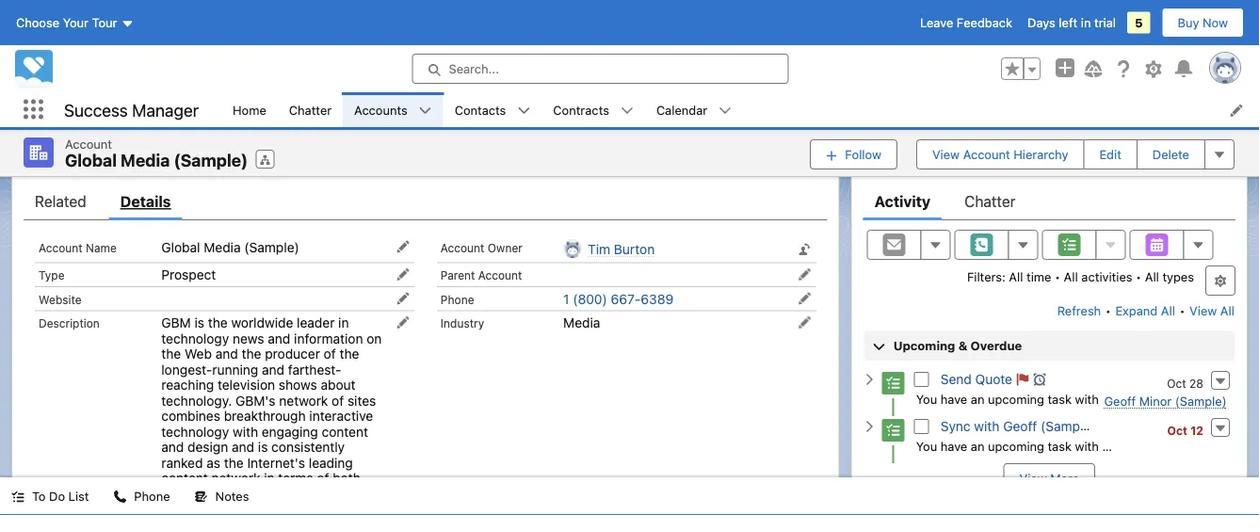 Task type: describe. For each thing, give the bounding box(es) containing it.
&
[[959, 339, 968, 353]]

tab list for type
[[24, 183, 828, 220]]

web
[[185, 346, 212, 362]]

leading
[[309, 455, 353, 470]]

edit industry image
[[798, 316, 812, 329]]

task for you have an upcoming task with
[[1048, 439, 1072, 453]]

notes
[[215, 489, 249, 503]]

buy now
[[1178, 16, 1228, 30]]

calendar link
[[645, 92, 719, 127]]

edit parent account image
[[798, 268, 812, 281]]

667-
[[611, 291, 641, 307]]

contracts
[[553, 103, 609, 117]]

sites
[[348, 393, 376, 408]]

information
[[294, 331, 363, 346]]

text default image left send
[[863, 373, 877, 386]]

edit type image
[[396, 268, 410, 281]]

accounts list item
[[343, 92, 443, 127]]

serving
[[330, 486, 375, 502]]

1 vertical spatial content
[[161, 470, 208, 486]]

as
[[207, 455, 220, 470]]

notes button
[[183, 478, 260, 515]]

1 vertical spatial network
[[211, 470, 260, 486]]

• right the activities
[[1136, 269, 1142, 283]]

home
[[233, 103, 266, 117]]

size
[[220, 486, 244, 502]]

calendar list item
[[645, 92, 743, 127]]

phone inside phone button
[[134, 489, 170, 503]]

1 vertical spatial geoff
[[1003, 419, 1037, 435]]

home link
[[221, 92, 278, 127]]

global media (sample) for account name
[[161, 239, 299, 255]]

your
[[63, 16, 89, 30]]

abou
[[1229, 439, 1259, 453]]

of left both
[[317, 470, 329, 486]]

upcoming & overdue button
[[864, 331, 1235, 361]]

1 horizontal spatial chatter
[[965, 193, 1016, 211]]

view more button
[[1004, 463, 1096, 494]]

1 technology from the top
[[161, 331, 229, 346]]

details link
[[120, 183, 171, 220]]

types
[[1163, 269, 1194, 283]]

oct for you have an upcoming task with geoff minor (sample)
[[1167, 377, 1186, 390]]

2 horizontal spatial media
[[563, 315, 600, 331]]

expand all button
[[1115, 296, 1176, 326]]

1 horizontal spatial is
[[258, 439, 268, 455]]

with up you have an upcoming task with
[[974, 419, 1000, 435]]

breakthrough
[[224, 408, 306, 424]]

shows
[[279, 377, 317, 393]]

upcoming for you have an upcoming task with geoff minor (sample)
[[988, 392, 1044, 406]]

view account hierarchy button
[[916, 139, 1085, 169]]

text default image inside accounts list item
[[419, 104, 432, 117]]

worldwide
[[231, 315, 293, 331]]

both
[[333, 470, 361, 486]]

send
[[941, 372, 972, 387]]

the up television
[[242, 346, 261, 362]]

tim burton
[[588, 241, 655, 257]]

the left on
[[340, 346, 359, 362]]

1 (800) 667-6389 link
[[563, 291, 674, 307]]

to
[[32, 489, 46, 503]]

gbm is the worldwide leader in technology news and information on the web and the producer of the longest-running and farthest- reaching television shows about technology. gbm's network of sites combines breakthrough interactive technology with engaging content and design and is consistently ranked as the internet's leading content network in terms of both audience size and revenue, serving millions of users each day.
[[161, 315, 382, 515]]

do
[[49, 489, 65, 503]]

contacts link
[[443, 92, 517, 127]]

high-priority task image
[[1016, 373, 1029, 386]]

now
[[1203, 16, 1228, 30]]

television
[[218, 377, 275, 393]]

all right "expand all" button
[[1221, 304, 1235, 318]]

(sample) down home link
[[174, 150, 248, 170]]

refresh • expand all • view all
[[1057, 304, 1235, 318]]

edit
[[1100, 147, 1122, 161]]

global media (sample) for account
[[65, 150, 248, 170]]

oct 28
[[1167, 377, 1204, 390]]

contracts list item
[[542, 92, 645, 127]]

geoff minor (sample) link
[[1104, 394, 1227, 409]]

producer
[[265, 346, 320, 362]]

view all link
[[1189, 296, 1236, 326]]

leader
[[297, 315, 335, 331]]

revenue,
[[274, 486, 326, 502]]

day.
[[296, 502, 321, 515]]

of left sites
[[332, 393, 344, 408]]

you have an upcoming task with geoff minor (sample)
[[916, 392, 1227, 408]]

text default image inside to do list button
[[11, 490, 24, 503]]

follow
[[845, 147, 882, 161]]

millions
[[161, 502, 207, 515]]

1 vertical spatial in
[[338, 315, 349, 331]]

parent account
[[441, 269, 522, 282]]

time
[[1027, 269, 1052, 283]]

design
[[188, 439, 228, 455]]

text default image for calendar
[[719, 104, 732, 117]]

1 horizontal spatial network
[[279, 393, 328, 408]]

news
[[233, 331, 264, 346]]

task reminder image
[[1033, 373, 1046, 386]]

1 horizontal spatial phone
[[441, 293, 474, 306]]

account inside 'button'
[[963, 147, 1010, 161]]

an for you have an upcoming task with
[[971, 439, 985, 453]]

trial
[[1094, 16, 1116, 30]]

all left the time
[[1009, 269, 1023, 283]]

(sample) down you have an upcoming task with geoff minor (sample)
[[1041, 419, 1096, 435]]

longest-
[[161, 362, 212, 377]]

chatter link for home link
[[278, 92, 343, 127]]

tab list for filters: all time • all activities • all types
[[863, 183, 1236, 220]]

each
[[263, 502, 293, 515]]

upcoming
[[894, 339, 955, 353]]

send quote link
[[941, 372, 1013, 387]]

with inside you have an upcoming task with geoff minor (sample)
[[1075, 392, 1099, 406]]

upcoming for you have an upcoming task with
[[988, 439, 1044, 453]]

list
[[68, 489, 89, 503]]

filters: all time • all activities • all types
[[967, 269, 1194, 283]]

success manager
[[64, 100, 199, 120]]

gbm's
[[235, 393, 276, 408]]

quote
[[975, 372, 1013, 387]]

of up about
[[324, 346, 336, 362]]

media for account
[[121, 150, 170, 170]]

on
[[367, 331, 382, 346]]

edit website image
[[396, 292, 410, 305]]

you have an upcoming task with
[[916, 439, 1102, 453]]

refresh button
[[1056, 296, 1102, 326]]



Task type: vqa. For each thing, say whether or not it's contained in the screenshot.
have in the You have an upcoming task with Geoff Minor (Sample)
yes



Task type: locate. For each thing, give the bounding box(es) containing it.
delete button
[[1137, 139, 1206, 169]]

2 an from the top
[[971, 439, 985, 453]]

refresh
[[1057, 304, 1101, 318]]

1 vertical spatial technology
[[161, 424, 229, 439]]

leave feedback link
[[920, 16, 1013, 30]]

accounts
[[354, 103, 408, 117]]

text default image inside calendar list item
[[719, 104, 732, 117]]

view down types
[[1190, 304, 1217, 318]]

text default image for contacts
[[517, 104, 531, 117]]

phone down 'ranked'
[[134, 489, 170, 503]]

in right the leader
[[338, 315, 349, 331]]

1
[[563, 291, 569, 307]]

•
[[1055, 269, 1061, 283], [1136, 269, 1142, 283], [1106, 304, 1111, 318], [1180, 304, 1185, 318]]

you
[[916, 392, 937, 406], [916, 439, 937, 453]]

chatter link
[[278, 92, 343, 127], [965, 183, 1016, 220]]

0 horizontal spatial phone
[[134, 489, 170, 503]]

task image down upcoming
[[882, 372, 905, 395]]

account up type
[[39, 241, 83, 254]]

2 tab list from the left
[[863, 183, 1236, 220]]

global down success
[[65, 150, 117, 170]]

2 upcoming from the top
[[988, 439, 1044, 453]]

2 technology from the top
[[161, 424, 229, 439]]

1 horizontal spatial content
[[322, 424, 368, 439]]

contacts list item
[[443, 92, 542, 127]]

text default image for contracts
[[621, 104, 634, 117]]

tim
[[588, 241, 610, 257]]

tab list down hierarchy
[[863, 183, 1236, 220]]

contracts link
[[542, 92, 621, 127]]

the left news
[[208, 315, 228, 331]]

an down send quote link
[[971, 392, 985, 406]]

have down sync
[[941, 439, 968, 453]]

view for view more
[[1020, 471, 1047, 486]]

type
[[39, 269, 65, 282]]

1 vertical spatial task image
[[882, 419, 905, 442]]

1 vertical spatial chatter link
[[965, 183, 1016, 220]]

list containing home
[[221, 92, 1259, 127]]

content up millions
[[161, 470, 208, 486]]

edit button
[[1084, 139, 1138, 169]]

reaching
[[161, 377, 214, 393]]

send quote
[[941, 372, 1013, 387]]

internet's
[[247, 455, 305, 470]]

account owner
[[441, 241, 523, 254]]

technology up longest-
[[161, 331, 229, 346]]

chatter link down the view account hierarchy
[[965, 183, 1016, 220]]

have inside you have an upcoming task with geoff minor (sample)
[[941, 392, 968, 406]]

with inside gbm is the worldwide leader in technology news and information on the web and the producer of the longest-running and farthest- reaching television shows about technology. gbm's network of sites combines breakthrough interactive technology with engaging content and design and is consistently ranked as the internet's leading content network in terms of both audience size and revenue, serving millions of users each day.
[[233, 424, 258, 439]]

ranked
[[161, 455, 203, 470]]

have down send
[[941, 392, 968, 406]]

chatter right home link
[[289, 103, 332, 117]]

and right news
[[268, 331, 290, 346]]

upcoming & overdue
[[894, 339, 1022, 353]]

phone down parent
[[441, 293, 474, 306]]

edit phone image
[[798, 292, 812, 305]]

0 vertical spatial view
[[932, 147, 960, 161]]

hierarchy
[[1014, 147, 1068, 161]]

global for account
[[65, 150, 117, 170]]

combines
[[161, 408, 220, 424]]

follow button
[[810, 139, 898, 169]]

2 vertical spatial in
[[264, 470, 275, 486]]

1 vertical spatial you
[[916, 439, 937, 453]]

account
[[65, 137, 112, 151], [963, 147, 1010, 161], [39, 241, 83, 254], [441, 241, 485, 254], [478, 269, 522, 282]]

edit account name image
[[396, 240, 410, 253]]

and right as
[[232, 439, 254, 455]]

view right follow
[[932, 147, 960, 161]]

parent
[[441, 269, 475, 282]]

1 horizontal spatial tab list
[[863, 183, 1236, 220]]

0 vertical spatial chatter
[[289, 103, 332, 117]]

left
[[1059, 16, 1078, 30]]

upcoming down high-priority task icon
[[988, 392, 1044, 406]]

edit description image
[[396, 316, 410, 329]]

1 tab list from the left
[[24, 183, 828, 220]]

1 horizontal spatial geoff
[[1104, 394, 1136, 408]]

global media (sample) up prospect
[[161, 239, 299, 255]]

2 horizontal spatial in
[[1081, 16, 1091, 30]]

to do list
[[32, 489, 89, 503]]

have for you have an upcoming task with
[[941, 439, 968, 453]]

0 horizontal spatial content
[[161, 470, 208, 486]]

choose
[[16, 16, 59, 30]]

1 vertical spatial view
[[1190, 304, 1217, 318]]

0 horizontal spatial in
[[264, 470, 275, 486]]

0 vertical spatial have
[[941, 392, 968, 406]]

account for account
[[65, 137, 112, 151]]

1 vertical spatial phone
[[134, 489, 170, 503]]

geoff up you have an upcoming task with
[[1003, 419, 1037, 435]]

industry
[[441, 317, 484, 330]]

1 horizontal spatial global
[[161, 239, 200, 255]]

global for account name
[[161, 239, 200, 255]]

2 task image from the top
[[882, 419, 905, 442]]

task up sync with geoff (sample) link
[[1048, 392, 1072, 406]]

overdue
[[971, 339, 1022, 353]]

network
[[279, 393, 328, 408], [211, 470, 260, 486]]

website
[[39, 293, 82, 306]]

text default image right list
[[113, 490, 127, 503]]

minor
[[1140, 394, 1172, 408]]

text default image inside contacts list item
[[517, 104, 531, 117]]

you for you have an upcoming task with geoff minor (sample)
[[916, 392, 937, 406]]

0 vertical spatial network
[[279, 393, 328, 408]]

1 vertical spatial is
[[258, 439, 268, 455]]

the right as
[[224, 455, 244, 470]]

sync
[[941, 419, 971, 435]]

1 vertical spatial an
[[971, 439, 985, 453]]

filters:
[[967, 269, 1006, 283]]

0 horizontal spatial tab list
[[24, 183, 828, 220]]

0 horizontal spatial media
[[121, 150, 170, 170]]

is down breakthrough
[[258, 439, 268, 455]]

1 have from the top
[[941, 392, 968, 406]]

0 horizontal spatial geoff
[[1003, 419, 1037, 435]]

0 vertical spatial task
[[1048, 392, 1072, 406]]

global media (sample) up details on the top of the page
[[65, 150, 248, 170]]

days
[[1028, 16, 1056, 30]]

1 you from the top
[[916, 392, 937, 406]]

1 horizontal spatial chatter link
[[965, 183, 1016, 220]]

2 task from the top
[[1048, 439, 1072, 453]]

(sample) up worldwide
[[244, 239, 299, 255]]

farthest-
[[288, 362, 341, 377]]

0 vertical spatial task image
[[882, 372, 905, 395]]

view for view account hierarchy
[[932, 147, 960, 161]]

0 vertical spatial technology
[[161, 331, 229, 346]]

0 vertical spatial an
[[971, 392, 985, 406]]

1 vertical spatial task
[[1048, 439, 1072, 453]]

more
[[1050, 471, 1080, 486]]

tab list
[[24, 183, 828, 220], [863, 183, 1236, 220]]

an for you have an upcoming task with geoff minor (sample)
[[971, 392, 985, 406]]

oct for abou
[[1167, 424, 1188, 437]]

task for you have an upcoming task with geoff minor (sample)
[[1048, 392, 1072, 406]]

terms
[[278, 470, 313, 486]]

2 horizontal spatial view
[[1190, 304, 1217, 318]]

running
[[212, 362, 258, 377]]

account up parent
[[441, 241, 485, 254]]

0 vertical spatial content
[[322, 424, 368, 439]]

0 horizontal spatial chatter
[[289, 103, 332, 117]]

chatter link right home
[[278, 92, 343, 127]]

technology.
[[161, 393, 232, 408]]

all
[[1009, 269, 1023, 283], [1064, 269, 1078, 283], [1145, 269, 1159, 283], [1161, 304, 1175, 318], [1221, 304, 1235, 318]]

network down the farthest-
[[279, 393, 328, 408]]

have for you have an upcoming task with geoff minor (sample)
[[941, 392, 968, 406]]

0 vertical spatial media
[[121, 150, 170, 170]]

account name
[[39, 241, 117, 254]]

activities
[[1082, 269, 1133, 283]]

1 vertical spatial have
[[941, 439, 968, 453]]

of left users
[[211, 502, 223, 515]]

phone
[[441, 293, 474, 306], [134, 489, 170, 503]]

and up gbm's
[[262, 362, 284, 377]]

all right expand
[[1161, 304, 1175, 318]]

technology down technology.
[[161, 424, 229, 439]]

0 vertical spatial is
[[195, 315, 204, 331]]

content up leading
[[322, 424, 368, 439]]

(sample) inside you have an upcoming task with geoff minor (sample)
[[1175, 394, 1227, 408]]

geoff left minor
[[1104, 394, 1136, 408]]

upcoming down sync with geoff (sample)
[[988, 439, 1044, 453]]

1 task from the top
[[1048, 392, 1072, 406]]

0 vertical spatial global
[[65, 150, 117, 170]]

have
[[941, 392, 968, 406], [941, 439, 968, 453]]

related
[[35, 193, 86, 211]]

tim burton link
[[588, 241, 655, 258]]

you inside you have an upcoming task with geoff minor (sample)
[[916, 392, 937, 406]]

tab list containing activity
[[863, 183, 1236, 220]]

task image left sync
[[882, 419, 905, 442]]

(sample)
[[174, 150, 248, 170], [244, 239, 299, 255], [1175, 394, 1227, 408], [1041, 419, 1096, 435]]

text default image left notes
[[195, 490, 208, 503]]

2 oct from the top
[[1167, 424, 1188, 437]]

sync with geoff (sample) link
[[941, 418, 1096, 435]]

is right gbm
[[195, 315, 204, 331]]

task image for you
[[882, 372, 905, 395]]

text default image right contracts
[[621, 104, 634, 117]]

0 vertical spatial in
[[1081, 16, 1091, 30]]

in right left
[[1081, 16, 1091, 30]]

tab list up edit account name image
[[24, 183, 828, 220]]

0 horizontal spatial view
[[932, 147, 960, 161]]

0 horizontal spatial is
[[195, 315, 204, 331]]

details
[[120, 193, 171, 211]]

list
[[221, 92, 1259, 127]]

an down sync with geoff (sample)
[[971, 439, 985, 453]]

1 vertical spatial global
[[161, 239, 200, 255]]

2 you from the top
[[916, 439, 937, 453]]

2 have from the top
[[941, 439, 968, 453]]

users
[[227, 502, 260, 515]]

oct left the 12
[[1167, 424, 1188, 437]]

chatter link for activity link at the top right of the page
[[965, 183, 1016, 220]]

media down (800)
[[563, 315, 600, 331]]

global up prospect
[[161, 239, 200, 255]]

with
[[1075, 392, 1099, 406], [974, 419, 1000, 435], [233, 424, 258, 439], [1075, 439, 1099, 453]]

task inside you have an upcoming task with geoff minor (sample)
[[1048, 392, 1072, 406]]

account for account name
[[39, 241, 83, 254]]

tab list containing related
[[24, 183, 828, 220]]

all right the time
[[1064, 269, 1078, 283]]

text default image
[[419, 104, 432, 117], [863, 373, 877, 386], [863, 420, 877, 433], [11, 490, 24, 503], [113, 490, 127, 503]]

upcoming inside you have an upcoming task with geoff minor (sample)
[[988, 392, 1044, 406]]

1 horizontal spatial media
[[204, 239, 241, 255]]

global media (sample)
[[65, 150, 248, 170], [161, 239, 299, 255]]

the left web
[[161, 346, 181, 362]]

1 vertical spatial media
[[204, 239, 241, 255]]

task image for abou
[[882, 419, 905, 442]]

account down owner on the top of the page
[[478, 269, 522, 282]]

0 vertical spatial geoff
[[1104, 394, 1136, 408]]

feedback
[[957, 16, 1013, 30]]

choose your tour button
[[15, 8, 135, 38]]

about
[[321, 377, 356, 393]]

and left 'design'
[[161, 439, 184, 455]]

description
[[39, 317, 100, 330]]

text default image left the to
[[11, 490, 24, 503]]

1 vertical spatial chatter
[[965, 193, 1016, 211]]

media up prospect
[[204, 239, 241, 255]]

oct left 28
[[1167, 377, 1186, 390]]

2 vertical spatial media
[[563, 315, 600, 331]]

and right size
[[248, 486, 270, 502]]

the
[[208, 315, 228, 331], [161, 346, 181, 362], [242, 346, 261, 362], [340, 346, 359, 362], [224, 455, 244, 470]]

with down upcoming & overdue dropdown button at the bottom right of page
[[1075, 392, 1099, 406]]

• left expand
[[1106, 304, 1111, 318]]

in
[[1081, 16, 1091, 30], [338, 315, 349, 331], [264, 470, 275, 486]]

group
[[1001, 57, 1041, 80]]

0 vertical spatial chatter link
[[278, 92, 343, 127]]

1 (800) 667-6389
[[563, 291, 674, 307]]

12
[[1191, 424, 1204, 437]]

1 task image from the top
[[882, 372, 905, 395]]

view inside 'button'
[[932, 147, 960, 161]]

related link
[[35, 183, 86, 220]]

0 horizontal spatial chatter link
[[278, 92, 343, 127]]

0 horizontal spatial global
[[65, 150, 117, 170]]

view left 'more'
[[1020, 471, 1047, 486]]

in left 'terms'
[[264, 470, 275, 486]]

search...
[[449, 62, 499, 76]]

media up details on the top of the page
[[121, 150, 170, 170]]

text default image right calendar
[[719, 104, 732, 117]]

interactive
[[309, 408, 373, 424]]

text default image left sync
[[863, 420, 877, 433]]

view more
[[1020, 471, 1080, 486]]

0 vertical spatial phone
[[441, 293, 474, 306]]

chatter
[[289, 103, 332, 117], [965, 193, 1016, 211]]

task up 'more'
[[1048, 439, 1072, 453]]

network up notes
[[211, 470, 260, 486]]

1 vertical spatial oct
[[1167, 424, 1188, 437]]

oct
[[1167, 377, 1186, 390], [1167, 424, 1188, 437]]

search... button
[[412, 54, 789, 84]]

text default image
[[517, 104, 531, 117], [621, 104, 634, 117], [719, 104, 732, 117], [195, 490, 208, 503]]

buy
[[1178, 16, 1199, 30]]

manager
[[132, 100, 199, 120]]

1 an from the top
[[971, 392, 985, 406]]

0 vertical spatial oct
[[1167, 377, 1186, 390]]

• left view all link
[[1180, 304, 1185, 318]]

1 upcoming from the top
[[988, 392, 1044, 406]]

of
[[324, 346, 336, 362], [332, 393, 344, 408], [317, 470, 329, 486], [211, 502, 223, 515]]

an inside you have an upcoming task with geoff minor (sample)
[[971, 392, 985, 406]]

text default image right accounts
[[419, 104, 432, 117]]

0 vertical spatial you
[[916, 392, 937, 406]]

name
[[86, 241, 117, 254]]

text default image inside notes button
[[195, 490, 208, 503]]

1 horizontal spatial view
[[1020, 471, 1047, 486]]

with down gbm's
[[233, 424, 258, 439]]

account down success
[[65, 137, 112, 151]]

account for account owner
[[441, 241, 485, 254]]

(800)
[[573, 291, 607, 307]]

oct 12
[[1167, 424, 1204, 437]]

(sample) down 28
[[1175, 394, 1227, 408]]

text default image inside contracts list item
[[621, 104, 634, 117]]

geoff inside you have an upcoming task with geoff minor (sample)
[[1104, 394, 1136, 408]]

0 vertical spatial upcoming
[[988, 392, 1044, 406]]

all left types
[[1145, 269, 1159, 283]]

and right web
[[215, 346, 238, 362]]

0 vertical spatial global media (sample)
[[65, 150, 248, 170]]

prospect
[[161, 267, 216, 283]]

1 horizontal spatial in
[[338, 315, 349, 331]]

6389
[[641, 291, 674, 307]]

with up 'more'
[[1075, 439, 1099, 453]]

to do list button
[[0, 478, 100, 515]]

text default image inside phone button
[[113, 490, 127, 503]]

delete
[[1153, 147, 1190, 161]]

• right the time
[[1055, 269, 1061, 283]]

view inside button
[[1020, 471, 1047, 486]]

account left hierarchy
[[963, 147, 1010, 161]]

1 vertical spatial global media (sample)
[[161, 239, 299, 255]]

1 oct from the top
[[1167, 377, 1186, 390]]

text default image right the contacts
[[517, 104, 531, 117]]

1 vertical spatial upcoming
[[988, 439, 1044, 453]]

you for you have an upcoming task with
[[916, 439, 937, 453]]

0 horizontal spatial network
[[211, 470, 260, 486]]

gbm
[[161, 315, 191, 331]]

task image
[[882, 372, 905, 395], [882, 419, 905, 442]]

2 vertical spatial view
[[1020, 471, 1047, 486]]

media for account name
[[204, 239, 241, 255]]

chatter down the view account hierarchy
[[965, 193, 1016, 211]]



